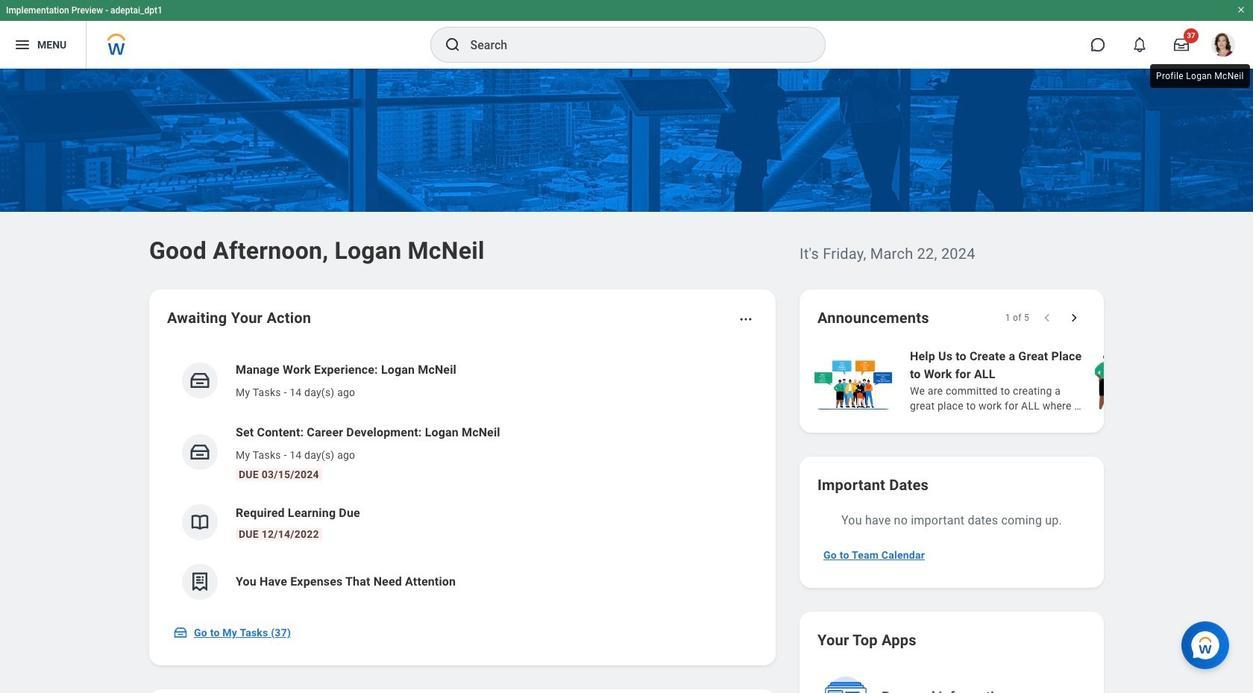 Task type: locate. For each thing, give the bounding box(es) containing it.
list
[[812, 346, 1254, 415], [167, 349, 758, 612]]

inbox large image
[[1175, 37, 1189, 52]]

inbox image
[[189, 441, 211, 463], [173, 625, 188, 640]]

Search Workday  search field
[[470, 28, 794, 61]]

close environment banner image
[[1237, 5, 1246, 14]]

status
[[1006, 312, 1030, 324]]

banner
[[0, 0, 1254, 69]]

1 vertical spatial inbox image
[[173, 625, 188, 640]]

1 horizontal spatial inbox image
[[189, 441, 211, 463]]

tooltip
[[1148, 61, 1253, 91]]

1 horizontal spatial list
[[812, 346, 1254, 415]]

main content
[[0, 69, 1254, 693]]



Task type: vqa. For each thing, say whether or not it's contained in the screenshot.
the 'Profile Logan McNeil' "image"
yes



Task type: describe. For each thing, give the bounding box(es) containing it.
notifications large image
[[1133, 37, 1148, 52]]

justify image
[[13, 36, 31, 54]]

dashboard expenses image
[[189, 571, 211, 593]]

related actions image
[[739, 312, 754, 327]]

chevron right small image
[[1067, 310, 1082, 325]]

book open image
[[189, 511, 211, 534]]

0 horizontal spatial inbox image
[[173, 625, 188, 640]]

profile logan mcneil image
[[1212, 33, 1236, 60]]

0 horizontal spatial list
[[167, 349, 758, 612]]

inbox image
[[189, 369, 211, 392]]

chevron left small image
[[1040, 310, 1055, 325]]

search image
[[444, 36, 462, 54]]

0 vertical spatial inbox image
[[189, 441, 211, 463]]



